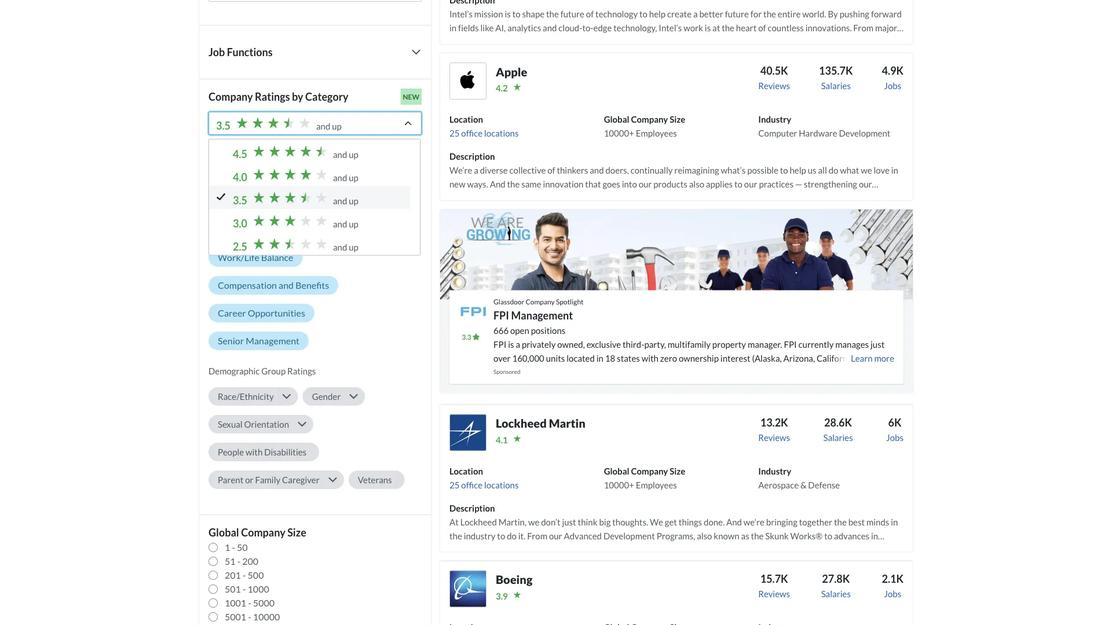 Task type: locate. For each thing, give the bounding box(es) containing it.
spotlight
[[556, 298, 584, 306]]

25 down 'apple' image
[[450, 128, 460, 138]]

1 25 from the top
[[450, 128, 460, 138]]

ratings right factor at the top left of page
[[279, 199, 307, 210]]

- left 5000 on the bottom of page
[[248, 598, 251, 609]]

size for lockheed martin
[[670, 466, 686, 477]]

0 vertical spatial description
[[450, 151, 495, 162]]

1 location from the top
[[450, 114, 483, 125]]

0 vertical spatial office
[[461, 128, 483, 138]]

0 vertical spatial employees
[[636, 128, 677, 138]]

4.9k
[[882, 64, 904, 77]]

1 vertical spatial 3.5
[[233, 194, 247, 207]]

2 vertical spatial ratings
[[287, 366, 316, 377]]

& for culture
[[251, 224, 257, 235]]

work/life balance button
[[209, 248, 303, 267]]

lockheed up 4.1 on the bottom
[[496, 417, 547, 431]]

learn more link
[[849, 351, 894, 369]]

office up industry
[[461, 480, 483, 491]]

to up answers,
[[788, 545, 796, 555]]

salaries down 27.8k
[[821, 589, 851, 599]]

reviews down 13.2k
[[759, 433, 790, 443]]

company ratings by category
[[209, 90, 349, 103]]

location for lockheed martin
[[450, 466, 483, 477]]

0 vertical spatial 25
[[450, 128, 460, 138]]

compensation and benefits button
[[209, 276, 338, 295]]

overall rating
[[218, 169, 276, 180]]

1 horizontal spatial management
[[511, 309, 573, 322]]

2 description from the top
[[450, 503, 495, 514]]

factor
[[252, 199, 277, 210]]

1 vertical spatial jobs
[[886, 433, 904, 443]]

1 vertical spatial reviews
[[759, 433, 790, 443]]

in down minds
[[871, 531, 878, 542]]

apple
[[496, 65, 527, 79]]

1 reviews from the top
[[759, 80, 790, 91]]

works®
[[791, 531, 823, 542]]

defense
[[808, 480, 840, 491]]

locations down 4.2
[[484, 128, 519, 138]]

computer
[[759, 128, 797, 138]]

1 horizontal spatial our
[[549, 531, 562, 542]]

salaries for apple
[[821, 80, 851, 91]]

out.
[[841, 559, 856, 569]]

1 vertical spatial development
[[604, 531, 655, 542]]

2 vertical spatial reviews
[[759, 589, 790, 599]]

25 for lockheed martin
[[450, 480, 460, 491]]

jobs down 6k
[[886, 433, 904, 443]]

2 location 25 office locations from the top
[[450, 466, 519, 491]]

25 for apple
[[450, 128, 460, 138]]

jobs for lockheed martin
[[886, 433, 904, 443]]

and up inside 3.5 option
[[333, 196, 358, 206]]

group
[[261, 366, 286, 377]]

-
[[232, 542, 235, 553], [237, 556, 241, 567], [243, 570, 246, 581], [243, 584, 246, 595], [248, 598, 251, 609], [248, 612, 251, 623]]

5001
[[225, 612, 246, 623]]

1 horizontal spatial always
[[607, 545, 633, 555]]

industry
[[464, 531, 496, 542]]

1 horizontal spatial 3.5
[[233, 194, 247, 207]]

13.2k reviews
[[759, 416, 790, 443]]

1 vertical spatial employees
[[636, 480, 677, 491]]

reviews for apple
[[759, 80, 790, 91]]

0 vertical spatial global
[[604, 114, 629, 125]]

2 location from the top
[[450, 466, 483, 477]]

employees for lockheed martin
[[636, 480, 677, 491]]

employees
[[636, 128, 677, 138], [636, 480, 677, 491]]

size for apple
[[670, 114, 686, 125]]

lockheed up industry
[[460, 517, 497, 528]]

family
[[255, 475, 281, 485]]

40.5k reviews
[[759, 64, 790, 91]]

1 vertical spatial 25
[[450, 480, 460, 491]]

0 horizontal spatial always
[[543, 545, 569, 555]]

1 vertical spatial location 25 office locations
[[450, 466, 519, 491]]

501
[[225, 584, 241, 595]]

challenges
[[450, 559, 489, 569]]

0 vertical spatial our
[[549, 531, 562, 542]]

1 vertical spatial management
[[246, 335, 300, 347]]

together
[[799, 517, 833, 528]]

1 vertical spatial global company size 10000+ employees
[[604, 466, 686, 491]]

salaries
[[821, 80, 851, 91], [823, 433, 853, 443], [821, 589, 851, 599]]

as
[[741, 531, 749, 542]]

1 vertical spatial location
[[450, 466, 483, 477]]

and inside 3.5 option
[[333, 196, 347, 206]]

industry inside industry computer hardware development
[[759, 114, 791, 125]]

renewable
[[450, 545, 490, 555]]

to left solve
[[623, 559, 631, 569]]

1 25 office locations link from the top
[[450, 128, 519, 138]]

1 vertical spatial global
[[604, 466, 629, 477]]

25 office locations link down 4.2
[[450, 128, 519, 138]]

- right 1
[[232, 542, 235, 553]]

always down also
[[694, 545, 720, 555]]

- right 501
[[243, 584, 246, 595]]

in right minds
[[891, 517, 898, 528]]

apple image
[[450, 63, 487, 100]]

1 vertical spatial salaries
[[823, 433, 853, 443]]

salaries down 135.7k
[[821, 80, 851, 91]]

the down at
[[450, 531, 462, 542]]

think
[[578, 517, 598, 528]]

description for description at lockheed martin, we don't just think big thoughts. we get things done.    and we're bringing together the best minds in the industry to do it.    from our advanced development programs, also known as the skunk works® to advances in renewable energy, we're always adapting, always innovating, and always figuring out ways to meet the needs of the real challenges our customers face.     if you're ready to solve problems that don't have quick answers,  check us out.
[[450, 503, 495, 514]]

2 25 from the top
[[450, 480, 460, 491]]

that
[[692, 559, 707, 569]]

2 25 office locations link from the top
[[450, 480, 519, 491]]

0 vertical spatial we're
[[744, 517, 765, 528]]

0 vertical spatial global company size 10000+ employees
[[604, 114, 686, 138]]

3.5 up 3.0
[[233, 194, 247, 207]]

None field
[[209, 0, 422, 6]]

- down 1001 - 5000
[[248, 612, 251, 623]]

culture & values button
[[209, 221, 295, 239]]

jobs down 4.9k
[[884, 80, 902, 91]]

known
[[714, 531, 740, 542]]

2 vertical spatial salaries
[[821, 589, 851, 599]]

0 vertical spatial 3.5
[[216, 119, 231, 132]]

our down the energy,
[[491, 559, 504, 569]]

by
[[292, 90, 303, 103]]

27.8k salaries
[[821, 573, 851, 599]]

1 vertical spatial in
[[871, 531, 878, 542]]

3.9
[[496, 591, 508, 602]]

company inside the 'glassdoor company spotlight fpi management 666 open positions'
[[526, 298, 555, 306]]

1001
[[225, 598, 246, 609]]

- right 201
[[243, 570, 246, 581]]

25 up at
[[450, 480, 460, 491]]

1 vertical spatial we're
[[521, 545, 542, 555]]

management up positions
[[511, 309, 573, 322]]

1 horizontal spatial in
[[891, 517, 898, 528]]

1 vertical spatial industry
[[759, 466, 791, 477]]

1 10000+ from the top
[[604, 128, 634, 138]]

15.7k
[[760, 573, 788, 586]]

and inside the description at lockheed martin, we don't just think big thoughts. we get things done.    and we're bringing together the best minds in the industry to do it.    from our advanced development programs, also known as the skunk works® to advances in renewable energy, we're always adapting, always innovating, and always figuring out ways to meet the needs of the real challenges our customers face.     if you're ready to solve problems that don't have quick answers,  check us out.
[[679, 545, 693, 555]]

0 vertical spatial size
[[670, 114, 686, 125]]

1 vertical spatial locations
[[484, 480, 519, 491]]

industry inside industry aerospace & defense
[[759, 466, 791, 477]]

the
[[834, 517, 847, 528], [450, 531, 462, 542], [819, 545, 832, 555], [867, 545, 880, 555]]

job functions
[[209, 46, 273, 58]]

jobs inside 2.1k jobs
[[884, 589, 902, 599]]

our down don't
[[549, 531, 562, 542]]

2 global company size 10000+ employees from the top
[[604, 466, 686, 491]]

employees for apple
[[636, 128, 677, 138]]

3 reviews from the top
[[759, 589, 790, 599]]

management inside button
[[246, 335, 300, 347]]

overall rating button
[[209, 165, 285, 184]]

the right of
[[867, 545, 880, 555]]

career opportunities button
[[209, 304, 314, 323]]

workplace
[[209, 199, 250, 210]]

1 industry from the top
[[759, 114, 791, 125]]

0 vertical spatial jobs
[[884, 80, 902, 91]]

1 horizontal spatial development
[[839, 128, 891, 138]]

locations up martin,
[[484, 480, 519, 491]]

ratings right group
[[287, 366, 316, 377]]

figuring
[[722, 545, 751, 555]]

2 vertical spatial jobs
[[884, 589, 902, 599]]

locations for lockheed martin
[[484, 480, 519, 491]]

0 vertical spatial management
[[511, 309, 573, 322]]

always up ready
[[607, 545, 633, 555]]

- right 51
[[237, 556, 241, 567]]

salaries for lockheed martin
[[823, 433, 853, 443]]

0 vertical spatial 25 office locations link
[[450, 128, 519, 138]]

1 vertical spatial our
[[491, 559, 504, 569]]

3.5 up (select
[[216, 119, 231, 132]]

1 horizontal spatial &
[[348, 224, 355, 235]]

location 25 office locations for lockheed martin
[[450, 466, 519, 491]]

1 vertical spatial office
[[461, 480, 483, 491]]

boeing
[[496, 573, 533, 587]]

0 vertical spatial development
[[839, 128, 891, 138]]

0 vertical spatial location 25 office locations
[[450, 114, 519, 138]]

location 25 office locations down 4.1 on the bottom
[[450, 466, 519, 491]]

0 vertical spatial reviews
[[759, 80, 790, 91]]

development right hardware
[[839, 128, 891, 138]]

office down 'apple' image
[[461, 128, 483, 138]]

salaries down 28.6k
[[823, 433, 853, 443]]

10000
[[253, 612, 280, 623]]

reviews
[[759, 80, 790, 91], [759, 433, 790, 443], [759, 589, 790, 599]]

- for 51
[[237, 556, 241, 567]]

1 vertical spatial description
[[450, 503, 495, 514]]

size
[[670, 114, 686, 125], [670, 466, 686, 477], [287, 527, 306, 539]]

jobs inside 4.9k jobs
[[884, 80, 902, 91]]

1)
[[254, 144, 262, 154]]

done.
[[704, 517, 725, 528]]

0 vertical spatial industry
[[759, 114, 791, 125]]

people
[[218, 447, 244, 458]]

0 vertical spatial lockheed
[[496, 417, 547, 431]]

3.5 inside option
[[233, 194, 247, 207]]

global for lockheed martin
[[604, 466, 629, 477]]

- for 5001
[[248, 612, 251, 623]]

25 office locations link up martin,
[[450, 480, 519, 491]]

development
[[839, 128, 891, 138], [604, 531, 655, 542]]

jobs down 2.1k
[[884, 589, 902, 599]]

always up 'face.' on the bottom of the page
[[543, 545, 569, 555]]

25
[[450, 128, 460, 138], [450, 480, 460, 491]]

1 office from the top
[[461, 128, 483, 138]]

1 vertical spatial size
[[670, 466, 686, 477]]

201 - 500
[[225, 570, 264, 581]]

always
[[543, 545, 569, 555], [607, 545, 633, 555], [694, 545, 720, 555]]

2 industry from the top
[[759, 466, 791, 477]]

glassdoor
[[494, 298, 524, 306]]

we're up customers
[[521, 545, 542, 555]]

2 reviews from the top
[[759, 433, 790, 443]]

200
[[242, 556, 258, 567]]

3.5 option
[[209, 185, 411, 210]]

industry up aerospace
[[759, 466, 791, 477]]

1 description from the top
[[450, 151, 495, 162]]

0 vertical spatial locations
[[484, 128, 519, 138]]

0 vertical spatial in
[[891, 517, 898, 528]]

0 vertical spatial location
[[450, 114, 483, 125]]

location 25 office locations down 4.2
[[450, 114, 519, 138]]

2 vertical spatial size
[[287, 527, 306, 539]]

1 locations from the top
[[484, 128, 519, 138]]

management inside the 'glassdoor company spotlight fpi management 666 open positions'
[[511, 309, 573, 322]]

reviews down 15.7k
[[759, 589, 790, 599]]

ratings left by
[[255, 90, 290, 103]]

location down 'apple' image
[[450, 114, 483, 125]]

51 - 200
[[225, 556, 258, 567]]

(select only 1)
[[209, 144, 262, 154]]

only
[[236, 144, 253, 154]]

40.5k
[[760, 64, 788, 77]]

2 horizontal spatial always
[[694, 545, 720, 555]]

locations
[[484, 128, 519, 138], [484, 480, 519, 491]]

industry
[[759, 114, 791, 125], [759, 466, 791, 477]]

veterans
[[358, 475, 392, 485]]

list box containing 3.5
[[209, 112, 422, 256]]

ratings for factor
[[279, 199, 307, 210]]

location down lockheed martin image
[[450, 466, 483, 477]]

management down opportunities
[[246, 335, 300, 347]]

reviews down the 40.5k
[[759, 80, 790, 91]]

face.
[[547, 559, 565, 569]]

sexual orientation
[[218, 419, 289, 430]]

development down thoughts.
[[604, 531, 655, 542]]

us
[[831, 559, 839, 569]]

1 employees from the top
[[636, 128, 677, 138]]

2 office from the top
[[461, 480, 483, 491]]

salaries inside 135.7k salaries
[[821, 80, 851, 91]]

salaries for boeing
[[821, 589, 851, 599]]

0 horizontal spatial we're
[[521, 545, 542, 555]]

0 vertical spatial 10000+
[[604, 128, 634, 138]]

2 locations from the top
[[484, 480, 519, 491]]

0 horizontal spatial development
[[604, 531, 655, 542]]

& left defense
[[801, 480, 807, 491]]

1 vertical spatial ratings
[[279, 199, 307, 210]]

4.5
[[233, 148, 247, 160]]

race/ethnicity
[[218, 392, 274, 402]]

0 horizontal spatial management
[[246, 335, 300, 347]]

and up
[[316, 121, 342, 131], [333, 149, 358, 160], [333, 173, 358, 183], [333, 196, 358, 206], [333, 219, 358, 229], [333, 242, 358, 253]]

global
[[604, 114, 629, 125], [604, 466, 629, 477], [209, 527, 239, 539]]

1 vertical spatial lockheed
[[460, 517, 497, 528]]

2 horizontal spatial &
[[801, 480, 807, 491]]

we're up as
[[744, 517, 765, 528]]

10000+ for lockheed martin
[[604, 480, 634, 491]]

& right 3.0
[[251, 224, 257, 235]]

hardware
[[799, 128, 838, 138]]

1 global company size 10000+ employees from the top
[[604, 114, 686, 138]]

0 horizontal spatial &
[[251, 224, 257, 235]]

2 10000+ from the top
[[604, 480, 634, 491]]

1 vertical spatial 10000+
[[604, 480, 634, 491]]

2 employees from the top
[[636, 480, 677, 491]]

description inside the description at lockheed martin, we don't just think big thoughts. we get things done.    and we're bringing together the best minds in the industry to do it.    from our advanced development programs, also known as the skunk works® to advances in renewable energy, we're always adapting, always innovating, and always figuring out ways to meet the needs of the real challenges our customers face.     if you're ready to solve problems that don't have quick answers,  check us out.
[[450, 503, 495, 514]]

& left "inclusion"
[[348, 224, 355, 235]]

1 location 25 office locations from the top
[[450, 114, 519, 138]]

1 horizontal spatial we're
[[744, 517, 765, 528]]

list box
[[209, 112, 422, 256]]

1 - 50
[[225, 542, 248, 553]]

industry up "computer"
[[759, 114, 791, 125]]

sexual
[[218, 419, 243, 430]]

0 vertical spatial salaries
[[821, 80, 851, 91]]

1 vertical spatial 25 office locations link
[[450, 480, 519, 491]]

people with disabilities
[[218, 447, 307, 458]]



Task type: describe. For each thing, give the bounding box(es) containing it.
3 always from the left
[[694, 545, 720, 555]]

2.1k jobs
[[882, 573, 904, 599]]

666
[[494, 325, 509, 336]]

industry for apple
[[759, 114, 791, 125]]

category
[[305, 90, 349, 103]]

career
[[218, 308, 246, 319]]

location 25 office locations for apple
[[450, 114, 519, 138]]

of
[[858, 545, 865, 555]]

0 horizontal spatial in
[[871, 531, 878, 542]]

we
[[528, 517, 540, 528]]

overall
[[218, 169, 248, 180]]

15.7k reviews
[[759, 573, 790, 599]]

have
[[730, 559, 748, 569]]

demographic
[[209, 366, 260, 377]]

up inside 3.5 option
[[349, 196, 358, 206]]

50
[[237, 542, 248, 553]]

caregiver
[[282, 475, 320, 485]]

industry aerospace & defense
[[759, 466, 840, 491]]

global company size 10000+ employees for lockheed martin
[[604, 466, 686, 491]]

1
[[225, 542, 230, 553]]

inclusion
[[356, 224, 393, 235]]

3.0
[[233, 217, 247, 230]]

6k jobs
[[886, 416, 904, 443]]

needs
[[833, 545, 856, 555]]

- for 1001
[[248, 598, 251, 609]]

advanced
[[564, 531, 602, 542]]

disabilities
[[264, 447, 307, 458]]

diversity & inclusion
[[309, 224, 393, 235]]

meet
[[798, 545, 817, 555]]

culture
[[218, 224, 249, 235]]

and
[[726, 517, 742, 528]]

ready
[[600, 559, 622, 569]]

from
[[527, 531, 547, 542]]

2.1k
[[882, 573, 904, 586]]

- for 201
[[243, 570, 246, 581]]

ways
[[767, 545, 787, 555]]

answers,
[[772, 559, 805, 569]]

development inside industry computer hardware development
[[839, 128, 891, 138]]

sponsored
[[494, 368, 521, 375]]

lockheed inside the description at lockheed martin, we don't just think big thoughts. we get things done.    and we're bringing together the best minds in the industry to do it.    from our advanced development programs, also known as the skunk works® to advances in renewable energy, we're always adapting, always innovating, and always figuring out ways to meet the needs of the real challenges our customers face.     if you're ready to solve problems that don't have quick answers,  check us out.
[[460, 517, 497, 528]]

description for description
[[450, 151, 495, 162]]

martin
[[549, 417, 586, 431]]

at
[[450, 517, 459, 528]]

10000+ for apple
[[604, 128, 634, 138]]

it.
[[518, 531, 526, 542]]

5001 - 10000
[[225, 612, 280, 623]]

- for 1
[[232, 542, 235, 553]]

501 - 1000
[[225, 584, 269, 595]]

& for diversity
[[348, 224, 355, 235]]

ratings for group
[[287, 366, 316, 377]]

(select
[[209, 144, 234, 154]]

jobs for boeing
[[884, 589, 902, 599]]

locations for apple
[[484, 128, 519, 138]]

real
[[881, 545, 896, 555]]

reviews for lockheed martin
[[759, 433, 790, 443]]

boeing image
[[450, 571, 487, 608]]

2 vertical spatial global
[[209, 527, 239, 539]]

customers
[[506, 559, 546, 569]]

demographic group ratings
[[209, 366, 316, 377]]

balance
[[261, 252, 293, 263]]

more
[[874, 353, 894, 364]]

diversity
[[309, 224, 346, 235]]

office for apple
[[461, 128, 483, 138]]

martin,
[[499, 517, 527, 528]]

27.8k
[[822, 573, 850, 586]]

- for 501
[[243, 584, 246, 595]]

best
[[849, 517, 865, 528]]

open
[[510, 325, 529, 336]]

workplace factor ratings
[[209, 199, 307, 210]]

jobs for apple
[[884, 80, 902, 91]]

201
[[225, 570, 241, 581]]

programs,
[[657, 531, 695, 542]]

benefits
[[296, 280, 329, 291]]

or
[[245, 475, 253, 485]]

4.0
[[233, 171, 247, 184]]

the left the best at the bottom right of the page
[[834, 517, 847, 528]]

135.7k
[[819, 64, 853, 77]]

development inside the description at lockheed martin, we don't just think big thoughts. we get things done.    and we're bringing together the best minds in the industry to do it.    from our advanced development programs, also known as the skunk works® to advances in renewable energy, we're always adapting, always innovating, and always figuring out ways to meet the needs of the real challenges our customers face.     if you're ready to solve problems that don't have quick answers,  check us out.
[[604, 531, 655, 542]]

lockheed martin image
[[450, 415, 487, 452]]

51
[[225, 556, 236, 567]]

senior management
[[218, 335, 300, 347]]

0 horizontal spatial 3.5
[[216, 119, 231, 132]]

work/life
[[218, 252, 259, 263]]

6k
[[888, 416, 902, 429]]

0 horizontal spatial our
[[491, 559, 504, 569]]

and inside button
[[279, 280, 294, 291]]

25 office locations link for lockheed martin
[[450, 480, 519, 491]]

compensation and benefits
[[218, 280, 329, 291]]

innovating,
[[635, 545, 677, 555]]

to left do
[[497, 531, 505, 542]]

reviews for boeing
[[759, 589, 790, 599]]

13.2k
[[760, 416, 788, 429]]

location for apple
[[450, 114, 483, 125]]

adapting,
[[571, 545, 606, 555]]

0 vertical spatial ratings
[[255, 90, 290, 103]]

out
[[753, 545, 766, 555]]

1 always from the left
[[543, 545, 569, 555]]

job functions button
[[209, 44, 422, 60]]

also
[[697, 531, 712, 542]]

to down together
[[825, 531, 833, 542]]

fpi
[[494, 309, 509, 322]]

solve
[[633, 559, 653, 569]]

the up check
[[819, 545, 832, 555]]

advances
[[834, 531, 870, 542]]

just
[[562, 517, 576, 528]]

learn
[[851, 353, 873, 364]]

global for apple
[[604, 114, 629, 125]]

with
[[246, 447, 263, 458]]

global company size 10000+ employees for apple
[[604, 114, 686, 138]]

senior
[[218, 335, 244, 347]]

& inside industry aerospace & defense
[[801, 480, 807, 491]]

diversity & inclusion button
[[300, 221, 402, 239]]

big
[[599, 517, 611, 528]]

orientation
[[244, 419, 289, 430]]

2 always from the left
[[607, 545, 633, 555]]

25 office locations link for apple
[[450, 128, 519, 138]]

office for lockheed martin
[[461, 480, 483, 491]]

industry computer hardware development
[[759, 114, 891, 138]]

industry for lockheed martin
[[759, 466, 791, 477]]

don't
[[541, 517, 561, 528]]



Task type: vqa. For each thing, say whether or not it's contained in the screenshot.
the 'Advice'
no



